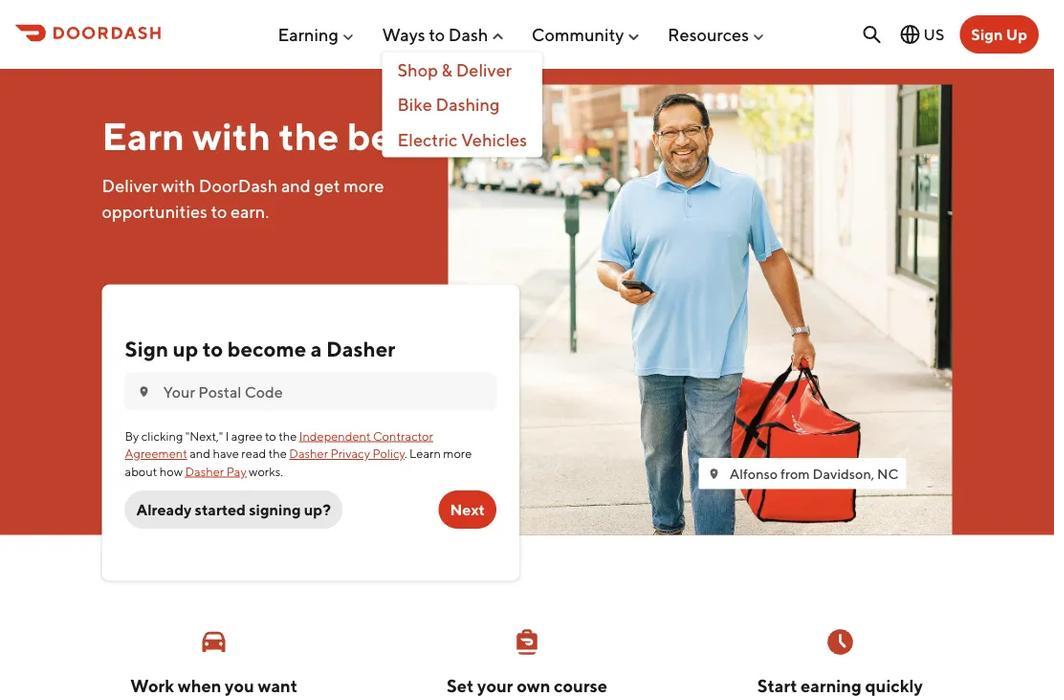 Task type: vqa. For each thing, say whether or not it's contained in the screenshot.
Sign Up the "Sign"
yes



Task type: locate. For each thing, give the bounding box(es) containing it.
dasher right a
[[326, 337, 396, 362]]

have
[[213, 446, 239, 461]]

electric vehicles link
[[382, 122, 543, 157]]

more right the get
[[344, 175, 384, 196]]

next
[[450, 501, 485, 519]]

the up the get
[[279, 113, 339, 158]]

signing
[[249, 501, 301, 519]]

ways
[[382, 24, 425, 45]]

to left earn.
[[211, 201, 227, 222]]

independent
[[299, 429, 371, 444]]

alfonso
[[730, 466, 778, 482]]

sign up button
[[960, 15, 1039, 54]]

independent contractor agreement
[[125, 429, 433, 461]]

vehicle car image
[[199, 627, 229, 658]]

1 horizontal spatial deliver
[[456, 59, 512, 80]]

earning
[[278, 24, 339, 45]]

alfonso from davidson, nc image
[[448, 85, 953, 536]]

pay
[[226, 464, 247, 479]]

with inside deliver with doordash and get more opportunities to earn.
[[161, 175, 195, 196]]

alfonso from davidson, nc
[[730, 466, 899, 482]]

0 horizontal spatial deliver
[[102, 175, 158, 196]]

dasher privacy policy link
[[289, 446, 405, 461]]

&
[[442, 59, 453, 80]]

the up works.
[[269, 446, 287, 461]]

works.
[[249, 464, 283, 479]]

sign
[[971, 25, 1003, 44], [125, 337, 168, 362]]

deliver right &
[[456, 59, 512, 80]]

doordash
[[199, 175, 278, 196]]

1 vertical spatial the
[[279, 429, 297, 444]]

dasher down have at the left
[[185, 464, 224, 479]]

0 horizontal spatial sign
[[125, 337, 168, 362]]

up?
[[304, 501, 331, 519]]

get
[[314, 175, 340, 196]]

with up opportunities
[[161, 175, 195, 196]]

deliver
[[456, 59, 512, 80], [102, 175, 158, 196]]

sign up to become a dasher
[[125, 337, 396, 362]]

and down "next,"
[[190, 446, 210, 461]]

deliver inside deliver with doordash and get more opportunities to earn.
[[102, 175, 158, 196]]

and
[[281, 175, 311, 196], [190, 446, 210, 461]]

bike
[[398, 94, 432, 115]]

to left the "dash"
[[429, 24, 445, 45]]

more inside deliver with doordash and get more opportunities to earn.
[[344, 175, 384, 196]]

the up and have read the dasher privacy policy on the left of page
[[279, 429, 297, 444]]

sign inside button
[[971, 25, 1003, 44]]

dasher down independent
[[289, 446, 328, 461]]

opportunities
[[102, 201, 207, 222]]

already
[[136, 501, 192, 519]]

i
[[226, 429, 229, 444]]

1 horizontal spatial sign
[[971, 25, 1003, 44]]

0 vertical spatial more
[[344, 175, 384, 196]]

with
[[193, 113, 271, 158], [161, 175, 195, 196]]

.
[[405, 446, 407, 461]]

more right learn
[[443, 446, 472, 461]]

more inside . learn more about how
[[443, 446, 472, 461]]

shop
[[398, 59, 438, 80]]

already started signing up?
[[136, 501, 331, 519]]

0 horizontal spatial and
[[190, 446, 210, 461]]

and left the get
[[281, 175, 311, 196]]

0 vertical spatial with
[[193, 113, 271, 158]]

1 vertical spatial with
[[161, 175, 195, 196]]

deliver with doordash and get more opportunities to earn.
[[102, 175, 384, 222]]

1 horizontal spatial more
[[443, 446, 472, 461]]

1 horizontal spatial and
[[281, 175, 311, 196]]

electric vehicles
[[398, 129, 527, 150]]

with up doordash
[[193, 113, 271, 158]]

how
[[160, 464, 183, 479]]

independent contractor agreement link
[[125, 429, 433, 461]]

the
[[279, 113, 339, 158], [279, 429, 297, 444], [269, 446, 287, 461]]

agreement
[[125, 446, 187, 461]]

earn
[[102, 113, 185, 158]]

deliver up opportunities
[[102, 175, 158, 196]]

1 vertical spatial sign
[[125, 337, 168, 362]]

by clicking "next," i agree to the
[[125, 429, 299, 444]]

dasher pay link
[[185, 464, 247, 479]]

bike dashing
[[398, 94, 500, 115]]

next button
[[439, 491, 497, 529]]

0 vertical spatial and
[[281, 175, 311, 196]]

dasher
[[326, 337, 396, 362], [289, 446, 328, 461], [185, 464, 224, 479]]

0 vertical spatial sign
[[971, 25, 1003, 44]]

to
[[429, 24, 445, 45], [211, 201, 227, 222], [203, 337, 223, 362], [265, 429, 276, 444]]

0 vertical spatial dasher
[[326, 337, 396, 362]]

more
[[344, 175, 384, 196], [443, 446, 472, 461]]

1 vertical spatial more
[[443, 446, 472, 461]]

0 horizontal spatial more
[[344, 175, 384, 196]]

become
[[227, 337, 306, 362]]

time fill image
[[825, 627, 856, 658]]

"next,"
[[185, 429, 223, 444]]

dasher pay works.
[[185, 464, 283, 479]]

1 vertical spatial deliver
[[102, 175, 158, 196]]

resources link
[[668, 16, 766, 52]]



Task type: describe. For each thing, give the bounding box(es) containing it.
bike dashing link
[[382, 87, 543, 122]]

with for the
[[193, 113, 271, 158]]

sign for sign up
[[971, 25, 1003, 44]]

davidson,
[[813, 466, 875, 482]]

sign up
[[971, 25, 1028, 44]]

and inside deliver with doordash and get more opportunities to earn.
[[281, 175, 311, 196]]

to right up
[[203, 337, 223, 362]]

shop & deliver link
[[382, 52, 543, 87]]

clicking
[[141, 429, 183, 444]]

nc
[[877, 466, 899, 482]]

2 vertical spatial the
[[269, 446, 287, 461]]

privacy
[[331, 446, 370, 461]]

up
[[1006, 25, 1028, 44]]

electric
[[398, 129, 458, 150]]

2 vertical spatial dasher
[[185, 464, 224, 479]]

earning link
[[278, 16, 356, 52]]

a
[[311, 337, 322, 362]]

ways to dash link
[[382, 16, 506, 52]]

0 vertical spatial deliver
[[456, 59, 512, 80]]

up
[[173, 337, 198, 362]]

policy
[[373, 446, 405, 461]]

read
[[241, 446, 266, 461]]

resources
[[668, 24, 749, 45]]

already started signing up? button
[[125, 491, 343, 529]]

best
[[347, 113, 425, 158]]

shop & deliver
[[398, 59, 512, 80]]

. learn more about how
[[125, 446, 472, 479]]

dashing
[[436, 94, 500, 115]]

0 vertical spatial the
[[279, 113, 339, 158]]

location pin image
[[707, 466, 722, 482]]

dash
[[449, 24, 488, 45]]

vehicles
[[461, 129, 527, 150]]

location pin image
[[136, 384, 152, 400]]

community
[[532, 24, 624, 45]]

from
[[781, 466, 810, 482]]

1 vertical spatial and
[[190, 446, 210, 461]]

contractor
[[373, 429, 433, 444]]

sign for sign up to become a dasher
[[125, 337, 168, 362]]

us
[[924, 25, 945, 44]]

by
[[125, 429, 139, 444]]

1 vertical spatial dasher
[[289, 446, 328, 461]]

to inside ways to dash link
[[429, 24, 445, 45]]

to right agree
[[265, 429, 276, 444]]

earn with the best
[[102, 113, 425, 158]]

agree
[[231, 429, 263, 444]]

and have read the dasher privacy policy
[[187, 446, 405, 461]]

started
[[195, 501, 246, 519]]

community link
[[532, 16, 641, 52]]

Your Postal Code text field
[[163, 381, 485, 403]]

ways to dash
[[382, 24, 488, 45]]

to inside deliver with doordash and get more opportunities to earn.
[[211, 201, 227, 222]]

about
[[125, 464, 157, 479]]

globe line image
[[899, 23, 922, 46]]

learn
[[410, 446, 441, 461]]

order hotbag fill image
[[512, 627, 543, 658]]

with for doordash
[[161, 175, 195, 196]]

earn.
[[231, 201, 269, 222]]



